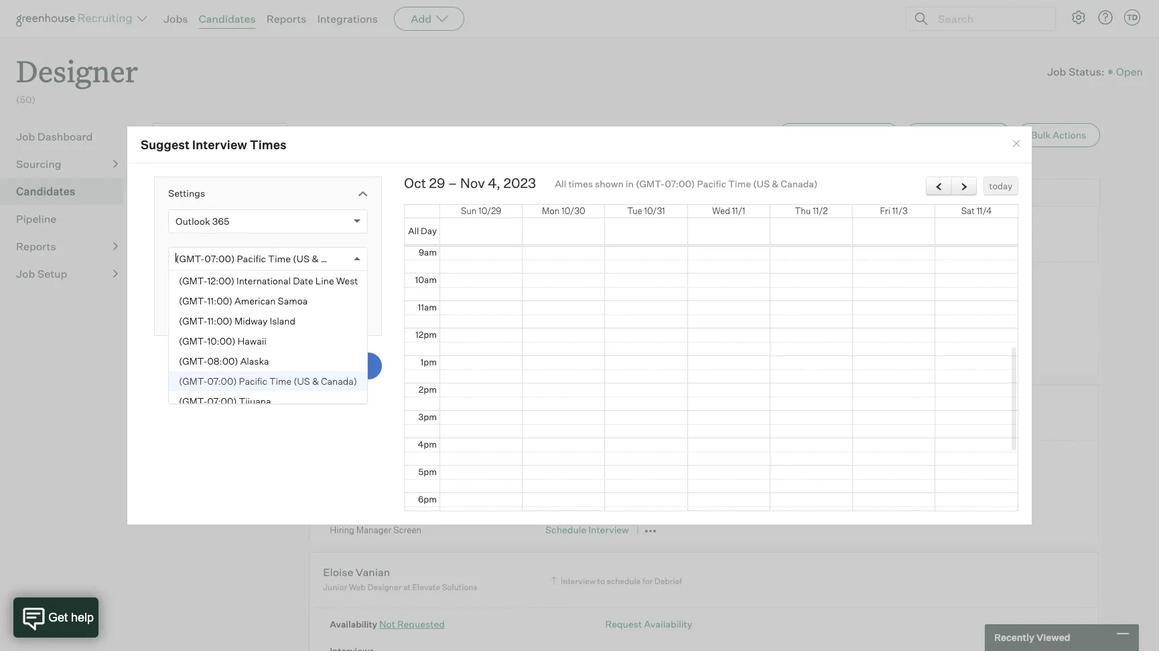 Task type: describe. For each thing, give the bounding box(es) containing it.
08:00)
[[207, 356, 238, 367]]

(gmt- for the topmost (gmt-07:00) pacific time (us & canada) option
[[176, 253, 204, 264]]

close image
[[1011, 138, 1022, 149]]

at for tim burton
[[403, 237, 410, 247]]

generate
[[794, 129, 835, 140]]

cancel button
[[211, 360, 241, 372]]

0 horizontal spatial candidate
[[330, 269, 372, 279]]

(gmt-11:00) american samoa
[[179, 295, 308, 307]]

be
[[574, 269, 585, 280]]

designer for designer (50)
[[16, 51, 138, 90]]

(gmt-12:00) international date line west
[[179, 275, 358, 287]]

outlook 365 option
[[176, 216, 229, 227]]

(gmt-08:00) alaska
[[179, 356, 269, 367]]

1 vertical spatial (us
[[293, 253, 310, 264]]

time inside list box
[[269, 376, 292, 387]]

dashboard
[[37, 130, 93, 143]]

07:00) down cancel button
[[207, 376, 237, 387]]

add candidate
[[932, 129, 998, 140]]

send
[[635, 358, 658, 369]]

availability for request availability button related to vanian
[[644, 619, 692, 630]]

td
[[1127, 13, 1138, 22]]

noah harlow design program manager at google
[[323, 399, 457, 426]]

times for save suggested times
[[340, 360, 368, 372]]

(gmt-10:00) hawaii
[[179, 336, 266, 347]]

0 vertical spatial pacific
[[697, 178, 726, 190]]

samoa
[[278, 295, 308, 307]]

job setup
[[16, 267, 67, 280]]

for for noah harlow
[[647, 409, 657, 420]]

today button
[[983, 177, 1018, 195]]

in
[[626, 178, 634, 190]]

(gmt- for the (gmt-07:00) tijuana option
[[179, 396, 207, 407]]

0 horizontal spatial outlook
[[176, 216, 210, 227]]

schedule all
[[561, 479, 615, 490]]

designer for designer
[[396, 157, 432, 167]]

tasks
[[191, 364, 218, 376]]

oct
[[404, 175, 426, 192]]

(gmt-08:00) alaska option
[[169, 352, 367, 372]]

11/3
[[892, 205, 908, 216]]

notes)
[[237, 169, 261, 179]]

left single arrow image
[[934, 183, 944, 191]]

0 vertical spatial jobs
[[163, 12, 188, 25]]

engineer
[[367, 237, 401, 247]]

last activity (new to old)
[[160, 193, 269, 204]]

& for the topmost (gmt-07:00) pacific time (us & canada) option
[[312, 253, 318, 264]]

designer link
[[16, 38, 138, 93]]

(gmt- for the bottom (gmt-07:00) pacific time (us & canada) option
[[179, 376, 207, 387]]

times for suggest interview times
[[250, 137, 287, 152]]

(gmt- for (gmt-11:00) midway island option
[[179, 315, 207, 327]]

11:00) for american
[[207, 295, 232, 307]]

hawaii
[[238, 336, 266, 347]]

1 horizontal spatial holding
[[654, 230, 684, 240]]

0 vertical spatial reports link
[[266, 12, 306, 25]]

status:
[[1068, 65, 1105, 78]]

interviews for interviews to schedule for preliminary screen
[[561, 409, 600, 420]]

pipeline link
[[16, 211, 118, 227]]

1 vertical spatial holding
[[330, 358, 361, 369]]

outlook inside button
[[233, 291, 268, 302]]

actions
[[1053, 129, 1086, 140]]

integrations link
[[317, 12, 378, 25]]

2 schedule interview link from the top
[[545, 502, 629, 513]]

1 vertical spatial manager
[[356, 525, 392, 536]]

07:00) inside option
[[207, 396, 237, 407]]

list box inside "suggest interview times" "dialog"
[[169, 271, 367, 412]]

9am
[[419, 247, 437, 258]]

add button
[[394, 7, 464, 31]]

pacific for the bottom (gmt-07:00) pacific time (us & canada) option
[[239, 376, 267, 387]]

1 vertical spatial jobs
[[342, 157, 361, 167]]

all times shown in (gmt-07:00) pacific time (us & canada)
[[555, 178, 818, 190]]

all for all day
[[408, 226, 419, 236]]

resumes
[[188, 169, 220, 179]]

designer inside eloise vanian junior web designer at elevate solutions
[[367, 583, 402, 593]]

request for eloise vanian
[[605, 619, 642, 630]]

schedule interview send self-schedule request
[[545, 358, 755, 369]]

wed 11/1
[[712, 205, 745, 216]]

add candidate link
[[905, 123, 1012, 147]]

web
[[349, 583, 366, 593]]

0 vertical spatial (gmt-07:00) pacific time (us & canada)
[[176, 253, 358, 264]]

details
[[184, 283, 216, 294]]

email
[[374, 269, 396, 279]]

10/30
[[562, 205, 585, 216]]

eloise vanian junior web designer at elevate solutions
[[323, 566, 477, 593]]

(gmt-07:00) tijuana option
[[169, 392, 367, 412]]

availability down 'west'
[[330, 308, 377, 319]]

request availability for noah harlow
[[605, 452, 692, 463]]

bulk actions link
[[1017, 123, 1100, 147]]

fri 11/3
[[880, 205, 908, 216]]

island
[[270, 315, 295, 327]]

shown
[[595, 178, 624, 190]]

availability for request availability button corresponding to harlow
[[644, 452, 692, 463]]

eloise vanian link
[[323, 566, 390, 581]]

fri
[[880, 205, 890, 216]]

request for noah harlow
[[605, 452, 642, 463]]

(gmt-11:00) american samoa option
[[169, 291, 367, 311]]

6pm
[[418, 494, 437, 505]]

interview inside 'link'
[[561, 577, 595, 587]]

interviews for interviews
[[330, 335, 374, 346]]

thu 11/2
[[795, 205, 828, 216]]

availability down web
[[330, 620, 377, 630]]

tue 10/31
[[627, 205, 665, 216]]

10/29
[[479, 205, 501, 216]]

pipeline tasks
[[152, 364, 218, 376]]

to for eloise vanian
[[597, 577, 605, 587]]

0 vertical spatial candidate
[[953, 129, 998, 140]]

(gmt- for (gmt-11:00) american samoa option
[[179, 295, 207, 307]]

schedule for tim burton
[[607, 230, 641, 240]]

request availability button for harlow
[[605, 452, 692, 463]]

to for to be sent, nov 1, 2023 at 12:00pm cancel
[[561, 269, 572, 280]]

1 vertical spatial (gmt-07:00) pacific time (us & canada)
[[179, 376, 357, 387]]

save
[[267, 360, 288, 372]]

(includes
[[152, 169, 186, 179]]

07:00) up 12:00)
[[204, 253, 235, 264]]

for for tim burton
[[642, 230, 653, 240]]

request availability for eloise vanian
[[605, 619, 692, 630]]

be
[[479, 157, 490, 167]]

integrations
[[317, 12, 378, 25]]

job dashboard
[[16, 130, 93, 143]]

interviews to schedule for preliminary screen
[[561, 409, 730, 420]]

senior
[[323, 237, 348, 247]]

4,
[[488, 175, 501, 192]]

outlook 365
[[176, 216, 229, 227]]

google
[[430, 416, 457, 426]]

last
[[160, 193, 179, 204]]

suggested
[[290, 360, 338, 372]]

sat 11/4
[[961, 205, 992, 216]]

0 vertical spatial candidates link
[[199, 12, 256, 25]]

1 horizontal spatial reports
[[266, 12, 306, 25]]

0 vertical spatial time
[[728, 178, 751, 190]]

open for open
[[1116, 65, 1143, 78]]

11am
[[418, 302, 437, 313]]

1 vertical spatial candidates
[[16, 185, 75, 198]]

07:00) down "dumtwo"
[[665, 178, 695, 190]]

candidate email
[[330, 269, 396, 279]]

1 vertical spatial candidates link
[[16, 183, 118, 199]]

1 vertical spatial tank
[[363, 358, 383, 369]]

11:00) for midway
[[207, 315, 232, 327]]

(gmt-11:00) midway island
[[179, 315, 295, 327]]

1 request from the top
[[605, 308, 642, 319]]

at for noah harlow
[[421, 416, 428, 426]]

Search text field
[[935, 9, 1043, 28]]

schedule left "request"
[[680, 358, 720, 369]]

save suggested times
[[267, 360, 368, 372]]



Task type: vqa. For each thing, say whether or not it's contained in the screenshot.
Background Checks to the bottom
no



Task type: locate. For each thing, give the bounding box(es) containing it.
date
[[293, 275, 313, 287]]

canada) up noah
[[321, 376, 357, 387]]

times inside save suggested times 'button'
[[340, 360, 368, 372]]

1 horizontal spatial pipeline
[[152, 364, 189, 376]]

07:00) left tijuana
[[207, 396, 237, 407]]

2023 for 1,
[[640, 269, 662, 280]]

1 vertical spatial screen
[[393, 525, 421, 536]]

job dashboard link
[[16, 128, 118, 144]]

(gmt-07:00) pacific time (us & canada)
[[176, 253, 358, 264], [179, 376, 357, 387]]

cancel down the (gmt-10:00) hawaii
[[211, 360, 241, 372]]

0 vertical spatial cancel
[[720, 269, 750, 280]]

0 horizontal spatial tank
[[363, 358, 383, 369]]

10:00)
[[207, 336, 235, 347]]

request availability down to be sent, nov 1, 2023 at 12:00pm cancel
[[605, 308, 692, 319]]

1 vertical spatial schedule interview link
[[545, 502, 629, 513]]

last activity (new to old) option
[[160, 193, 269, 204]]

1 vertical spatial pacific
[[237, 253, 266, 264]]

at left google
[[421, 416, 428, 426]]

availability down preliminary
[[644, 452, 692, 463]]

job for job setup
[[16, 267, 35, 280]]

0 horizontal spatial open
[[318, 157, 340, 167]]

harlow
[[352, 399, 388, 412]]

schedule all link
[[561, 479, 615, 490]]

add for add candidate
[[932, 129, 951, 140]]

jobs
[[163, 12, 188, 25], [342, 157, 361, 167], [152, 256, 175, 267]]

(gmt-07:00) pacific time (us & canada) option up (gmt-12:00) international date line west
[[176, 253, 358, 264]]

job left the "status:" at the right of the page
[[1047, 65, 1066, 78]]

1 vertical spatial job
[[16, 130, 35, 143]]

reports link left integrations
[[266, 12, 306, 25]]

None field
[[176, 248, 179, 271]]

Search candidates field
[[152, 123, 286, 145]]

request down the 1,
[[605, 308, 642, 319]]

2 vertical spatial all
[[604, 479, 615, 490]]

for inside "link"
[[647, 409, 657, 420]]

job for job dashboard
[[16, 130, 35, 143]]

coordinator:
[[569, 157, 620, 167]]

at left elevate
[[403, 583, 411, 593]]

12:00)
[[207, 275, 234, 287]]

job setup link
[[16, 266, 118, 282]]

schedule interview link for harlow
[[545, 525, 629, 536]]

0 vertical spatial interviews
[[330, 335, 374, 346]]

all
[[555, 178, 566, 190], [408, 226, 419, 236], [604, 479, 615, 490]]

2 horizontal spatial all
[[604, 479, 615, 490]]

manager inside noah harlow design program manager at google
[[386, 416, 419, 426]]

365 up type
[[212, 216, 229, 227]]

0 vertical spatial 365
[[212, 216, 229, 227]]

0 horizontal spatial to
[[467, 157, 477, 167]]

noah
[[323, 399, 350, 412]]

checkmark image
[[159, 153, 169, 162]]

manager right hiring
[[356, 525, 392, 536]]

0 vertical spatial &
[[772, 178, 779, 190]]

schedule left "debrief"
[[607, 577, 641, 587]]

request availability button down interviews to schedule for preliminary screen
[[605, 452, 692, 463]]

mon 10/30
[[542, 205, 585, 216]]

to for noah harlow
[[601, 409, 609, 420]]

365 down (gmt-12:00) international date line west
[[270, 291, 287, 302]]

at for eloise vanian
[[403, 583, 411, 593]]

sun
[[461, 205, 477, 216]]

(gmt-07:00) pacific time (us & canada) down save
[[179, 376, 357, 387]]

oct 29 – nov 4, 2023
[[404, 175, 536, 192]]

0 vertical spatial pipeline
[[16, 212, 56, 226]]

0 vertical spatial times
[[250, 137, 287, 152]]

suggest
[[141, 137, 190, 152]]

at inside tim burton senior civil engineer at rsa engineering
[[403, 237, 410, 247]]

interview to schedule for holding tank link
[[549, 229, 708, 242]]

candidates link down sourcing link
[[16, 183, 118, 199]]

job up sourcing
[[16, 130, 35, 143]]

2 vertical spatial schedule interview link
[[545, 525, 629, 536]]

list box
[[169, 271, 367, 412]]

at inside noah harlow design program manager at google
[[421, 416, 428, 426]]

holding down 10/31
[[654, 230, 684, 240]]

(gmt- for (gmt-12:00) international date line west option
[[179, 275, 207, 287]]

1 horizontal spatial candidates link
[[199, 12, 256, 25]]

1 schedule interview from the top
[[545, 502, 629, 513]]

3 schedule interview link from the top
[[545, 525, 629, 536]]

11:00)
[[207, 295, 232, 307], [207, 315, 232, 327]]

schedule interview link
[[545, 358, 629, 369], [545, 502, 629, 513], [545, 525, 629, 536]]

2 schedule interview from the top
[[545, 525, 629, 536]]

0 vertical spatial nov
[[460, 175, 485, 192]]

self-
[[660, 358, 680, 369]]

0 vertical spatial request availability button
[[605, 308, 692, 319]]

tim burton senior civil engineer at rsa engineering
[[323, 220, 476, 247]]

1 11:00) from the top
[[207, 295, 232, 307]]

mon
[[542, 205, 560, 216]]

request availability button down to be sent, nov 1, 2023 at 12:00pm cancel
[[605, 308, 692, 319]]

1 vertical spatial time
[[268, 253, 291, 264]]

cancel inside "suggest interview times" "dialog"
[[211, 360, 241, 372]]

canada) down senior
[[321, 253, 358, 264]]

1 horizontal spatial cancel
[[720, 269, 750, 280]]

0 horizontal spatial add
[[411, 12, 432, 25]]

0 horizontal spatial screen
[[393, 525, 421, 536]]

0 horizontal spatial times
[[250, 137, 287, 152]]

29
[[429, 175, 445, 192]]

0 horizontal spatial interviews
[[330, 335, 374, 346]]

request availability down interviews to schedule for preliminary screen
[[605, 452, 692, 463]]

at
[[403, 237, 410, 247], [664, 269, 673, 280], [421, 416, 428, 426], [403, 583, 411, 593]]

1 vertical spatial cancel
[[211, 360, 241, 372]]

screen inside "link"
[[704, 409, 730, 420]]

0 vertical spatial reports
[[266, 12, 306, 25]]

all for all times shown in (gmt-07:00) pacific time (us & canada)
[[555, 178, 566, 190]]

0 horizontal spatial reports link
[[16, 238, 118, 254]]

request availability down "debrief"
[[605, 619, 692, 630]]

2 vertical spatial (us
[[294, 376, 310, 387]]

1 horizontal spatial nov
[[612, 269, 629, 280]]

job for job status:
[[1047, 65, 1066, 78]]

(gmt-11:00) midway island option
[[169, 311, 367, 331]]

open for open jobs
[[318, 157, 340, 167]]

availability down "debrief"
[[644, 619, 692, 630]]

designer up oct
[[396, 157, 432, 167]]

(gmt-07:00) pacific time (us & canada) option up tijuana
[[169, 372, 367, 392]]

2023 down scheduled
[[504, 175, 536, 192]]

5pm
[[418, 467, 437, 478]]

candidate left close "icon"
[[953, 129, 998, 140]]

td button
[[1124, 9, 1140, 25]]

nov left the 1,
[[612, 269, 629, 280]]

job left setup
[[16, 267, 35, 280]]

2 11:00) from the top
[[207, 315, 232, 327]]

0 vertical spatial 2023
[[504, 175, 536, 192]]

american
[[235, 295, 276, 307]]

reports
[[266, 12, 306, 25], [16, 240, 56, 253]]

1 horizontal spatial open
[[1116, 65, 1143, 78]]

today
[[989, 181, 1012, 192]]

(gmt-12:00) international date line west option
[[169, 271, 367, 291]]

holding up noah
[[330, 358, 361, 369]]

2 vertical spatial request
[[605, 619, 642, 630]]

recently viewed
[[994, 633, 1070, 644]]

2 vertical spatial request availability button
[[605, 619, 692, 630]]

full text search (includes resumes and notes)
[[152, 152, 261, 179]]

time up (gmt-12:00) international date line west
[[268, 253, 291, 264]]

cancel link
[[720, 269, 750, 280]]

schedule interview for 2nd schedule interview link from the bottom of the page
[[545, 502, 629, 513]]

request
[[722, 358, 755, 369]]

save suggested times button
[[253, 353, 382, 380]]

0 vertical spatial holding
[[654, 230, 684, 240]]

thu
[[795, 205, 811, 216]]

schedule for eloise vanian
[[607, 577, 641, 587]]

0 vertical spatial schedule interview link
[[545, 358, 629, 369]]

2 vertical spatial job
[[16, 267, 35, 280]]

1 horizontal spatial to
[[561, 269, 572, 280]]

canada) inside option
[[321, 376, 357, 387]]

for down 'tue 10/31'
[[642, 230, 653, 240]]

1 schedule interview link from the top
[[545, 358, 629, 369]]

365 inside button
[[270, 291, 287, 302]]

(new
[[217, 193, 239, 204]]

0 vertical spatial job
[[1047, 65, 1066, 78]]

nov right "–"
[[460, 175, 485, 192]]

canada) up thu
[[781, 178, 818, 190]]

(gmt- inside option
[[179, 336, 207, 347]]

1 vertical spatial nov
[[612, 269, 629, 280]]

3 request availability from the top
[[605, 619, 692, 630]]

at left "rsa"
[[403, 237, 410, 247]]

sent,
[[588, 269, 610, 280]]

candidates link right jobs "link" on the left
[[199, 12, 256, 25]]

alaska
[[240, 356, 269, 367]]

designer (50)
[[16, 51, 138, 105]]

&
[[772, 178, 779, 190], [312, 253, 318, 264], [312, 376, 319, 387]]

add
[[411, 12, 432, 25], [932, 129, 951, 140]]

junior
[[323, 583, 347, 593]]

pacific up wed
[[697, 178, 726, 190]]

type
[[207, 229, 230, 240]]

0 vertical spatial screen
[[704, 409, 730, 420]]

(gmt-10:00) hawaii option
[[169, 331, 367, 352]]

& for the bottom (gmt-07:00) pacific time (us & canada) option
[[312, 376, 319, 387]]

0 vertical spatial (us
[[753, 178, 770, 190]]

wed
[[712, 205, 730, 216]]

coordinator: test dumtwo
[[569, 157, 679, 167]]

add for add
[[411, 12, 432, 25]]

pacific down alaska
[[239, 376, 267, 387]]

1 horizontal spatial candidates
[[199, 12, 256, 25]]

full
[[191, 152, 207, 163]]

2023 right the 1,
[[640, 269, 662, 280]]

request availability button down "debrief"
[[605, 619, 692, 630]]

pipeline down sourcing
[[16, 212, 56, 226]]

3 request availability button from the top
[[605, 619, 692, 630]]

to inside 'link'
[[597, 577, 605, 587]]

application type
[[152, 229, 230, 240]]

1 vertical spatial 2023
[[640, 269, 662, 280]]

configure image
[[1071, 9, 1087, 25]]

1 vertical spatial pipeline
[[152, 364, 189, 376]]

1 horizontal spatial reports link
[[266, 12, 306, 25]]

1 vertical spatial (gmt-07:00) pacific time (us & canada) option
[[169, 372, 367, 392]]

1 horizontal spatial tank
[[686, 230, 705, 240]]

1 vertical spatial canada)
[[321, 253, 358, 264]]

for inside 'link'
[[642, 577, 653, 587]]

2 request availability from the top
[[605, 452, 692, 463]]

1 vertical spatial reports link
[[16, 238, 118, 254]]

time up 11/1
[[728, 178, 751, 190]]

0 vertical spatial outlook
[[176, 216, 210, 227]]

solutions
[[442, 583, 477, 593]]

generate report button
[[778, 123, 900, 147]]

2 vertical spatial canada)
[[321, 376, 357, 387]]

none field inside "suggest interview times" "dialog"
[[176, 248, 179, 271]]

tank inside interview to schedule for holding tank link
[[686, 230, 705, 240]]

screen right preliminary
[[704, 409, 730, 420]]

pacific up international
[[237, 253, 266, 264]]

2 vertical spatial for
[[642, 577, 653, 587]]

to left the be
[[467, 157, 477, 167]]

0 horizontal spatial cancel
[[211, 360, 241, 372]]

pipeline for pipeline
[[16, 212, 56, 226]]

nov
[[460, 175, 485, 192], [612, 269, 629, 280]]

1 vertical spatial candidate
[[330, 269, 372, 279]]

schedule inside "link"
[[611, 409, 645, 420]]

to inside "link"
[[601, 409, 609, 420]]

(gmt-07:00) pacific time (us & canada) option
[[176, 253, 358, 264], [169, 372, 367, 392]]

open right the "status:" at the right of the page
[[1116, 65, 1143, 78]]

request up schedule all link
[[605, 452, 642, 463]]

pipeline for pipeline tasks
[[152, 364, 189, 376]]

to
[[241, 193, 250, 204], [597, 230, 605, 240], [222, 291, 231, 302], [601, 409, 609, 420], [597, 577, 605, 587]]

greenhouse recruiting image
[[16, 11, 137, 27]]

0 horizontal spatial all
[[408, 226, 419, 236]]

0 vertical spatial to
[[467, 157, 477, 167]]

tim burton link
[[323, 220, 380, 235]]

1 vertical spatial reports
[[16, 240, 56, 253]]

1 vertical spatial for
[[647, 409, 657, 420]]

2 request availability button from the top
[[605, 452, 692, 463]]

2 vertical spatial jobs
[[152, 256, 175, 267]]

list box containing (gmt-12:00) international date line west
[[169, 271, 367, 412]]

interviews to schedule for preliminary screen link
[[549, 408, 733, 421]]

(gmt- for '(gmt-08:00) alaska' option
[[179, 356, 207, 367]]

1 request availability button from the top
[[605, 308, 692, 319]]

jobs link
[[163, 12, 188, 25]]

(us
[[753, 178, 770, 190], [293, 253, 310, 264], [294, 376, 310, 387]]

2023 for 4,
[[504, 175, 536, 192]]

suggest interview times dialog
[[127, 126, 1032, 526]]

sat
[[961, 205, 975, 216]]

interview to schedule for debrief link
[[549, 575, 685, 588]]

tank up 12:00pm
[[686, 230, 705, 240]]

11:00) down 12:00)
[[207, 295, 232, 307]]

2 vertical spatial designer
[[367, 583, 402, 593]]

1 horizontal spatial outlook
[[233, 291, 268, 302]]

interviews inside interviews to schedule for preliminary screen "link"
[[561, 409, 600, 420]]

3 request from the top
[[605, 619, 642, 630]]

1 vertical spatial 365
[[270, 291, 287, 302]]

1 vertical spatial open
[[318, 157, 340, 167]]

0 vertical spatial (gmt-07:00) pacific time (us & canada) option
[[176, 253, 358, 264]]

eloise
[[323, 566, 353, 579]]

nov for 4,
[[460, 175, 485, 192]]

nov inside "suggest interview times" "dialog"
[[460, 175, 485, 192]]

0 vertical spatial canada)
[[781, 178, 818, 190]]

0 horizontal spatial holding
[[330, 358, 361, 369]]

for left preliminary
[[647, 409, 657, 420]]

0 vertical spatial add
[[411, 12, 432, 25]]

0 vertical spatial for
[[642, 230, 653, 240]]

0 vertical spatial tank
[[686, 230, 705, 240]]

schedule interview for schedule interview link for harlow
[[545, 525, 629, 536]]

1 horizontal spatial candidate
[[953, 129, 998, 140]]

to for to be scheduled
[[467, 157, 477, 167]]

0 horizontal spatial 365
[[212, 216, 229, 227]]

noah harlow link
[[323, 399, 388, 414]]

pipeline up education
[[152, 364, 189, 376]]

1pm
[[420, 357, 437, 368]]

time
[[728, 178, 751, 190], [268, 253, 291, 264], [269, 376, 292, 387]]

add inside 'popup button'
[[411, 12, 432, 25]]

(gmt- for (gmt-10:00) hawaii option
[[179, 336, 207, 347]]

screen down '6pm'
[[393, 525, 421, 536]]

schedule inside 'link'
[[607, 577, 641, 587]]

& inside option
[[312, 376, 319, 387]]

interview to schedule for debrief
[[561, 577, 682, 587]]

right single arrow image
[[959, 183, 969, 191]]

1 vertical spatial add
[[932, 129, 951, 140]]

reports link up job setup link
[[16, 238, 118, 254]]

nov for 1,
[[612, 269, 629, 280]]

0 horizontal spatial candidates
[[16, 185, 75, 198]]

11/1
[[732, 205, 745, 216]]

times right the suggested
[[340, 360, 368, 372]]

1 horizontal spatial 2023
[[640, 269, 662, 280]]

request availability button for vanian
[[605, 619, 692, 630]]

to left be
[[561, 269, 572, 280]]

manager up "4pm"
[[386, 416, 419, 426]]

canada) for the topmost (gmt-07:00) pacific time (us & canada) option
[[321, 253, 358, 264]]

pacific for the topmost (gmt-07:00) pacific time (us & canada) option
[[237, 253, 266, 264]]

schedule down tue
[[607, 230, 641, 240]]

1 horizontal spatial all
[[555, 178, 566, 190]]

candidates down sourcing
[[16, 185, 75, 198]]

2023 inside "suggest interview times" "dialog"
[[504, 175, 536, 192]]

for left "debrief"
[[642, 577, 653, 587]]

tue
[[627, 205, 642, 216]]

times up search
[[250, 137, 287, 152]]

(gmt-07:00) pacific time (us & canada) up (gmt-12:00) international date line west
[[176, 253, 358, 264]]

availability down to be sent, nov 1, 2023 at 12:00pm cancel
[[644, 308, 692, 319]]

application
[[152, 229, 205, 240]]

designer down vanian
[[367, 583, 402, 593]]

11:00) up 10:00) in the left bottom of the page
[[207, 315, 232, 327]]

reports left integrations
[[266, 12, 306, 25]]

schedule left preliminary
[[611, 409, 645, 420]]

1 request availability from the top
[[605, 308, 692, 319]]

request down interview to schedule for debrief
[[605, 619, 642, 630]]

burton
[[345, 220, 380, 233]]

candidate down civil
[[330, 269, 372, 279]]

at inside eloise vanian junior web designer at elevate solutions
[[403, 583, 411, 593]]

2 vertical spatial pacific
[[239, 376, 267, 387]]

schedule interview link for burton
[[545, 358, 629, 369]]

0 horizontal spatial pipeline
[[16, 212, 56, 226]]

(50)
[[16, 94, 35, 105]]

0 vertical spatial request availability
[[605, 308, 692, 319]]

schedule for noah harlow
[[611, 409, 645, 420]]

0 vertical spatial designer
[[16, 51, 138, 90]]

pacific inside (gmt-07:00) pacific time (us & canada) option
[[239, 376, 267, 387]]

candidates right jobs "link" on the left
[[199, 12, 256, 25]]

1 horizontal spatial 365
[[270, 291, 287, 302]]

2 vertical spatial request availability
[[605, 619, 692, 630]]

cancel right 12:00pm
[[720, 269, 750, 280]]

open up tim
[[318, 157, 340, 167]]

reports up job setup
[[16, 240, 56, 253]]

1 vertical spatial schedule interview
[[545, 525, 629, 536]]

(gmt-
[[636, 178, 665, 190], [176, 253, 204, 264], [179, 275, 207, 287], [179, 295, 207, 307], [179, 315, 207, 327], [179, 336, 207, 347], [179, 356, 207, 367], [179, 376, 207, 387], [179, 396, 207, 407]]

td button
[[1121, 7, 1143, 28]]

pacific
[[697, 178, 726, 190], [237, 253, 266, 264], [239, 376, 267, 387]]

for for eloise vanian
[[642, 577, 653, 587]]

source
[[152, 310, 185, 321]]

to for tim burton
[[597, 230, 605, 240]]

canada) for the bottom (gmt-07:00) pacific time (us & canada) option
[[321, 376, 357, 387]]

1 vertical spatial 11:00)
[[207, 315, 232, 327]]

2 vertical spatial &
[[312, 376, 319, 387]]

1 horizontal spatial screen
[[704, 409, 730, 420]]

day
[[421, 226, 437, 236]]

tank up harlow
[[363, 358, 383, 369]]

engineering
[[430, 237, 476, 247]]

sourcing link
[[16, 156, 118, 172]]

to inside button
[[222, 291, 231, 302]]

availability for 3rd request availability button from the bottom
[[644, 308, 692, 319]]

12pm
[[415, 330, 437, 340]]

at left 12:00pm
[[664, 269, 673, 280]]

2 request from the top
[[605, 452, 642, 463]]

interview inside "dialog"
[[192, 137, 247, 152]]

candidate reports are now available! apply filters and select "view in app" element
[[778, 123, 900, 147]]

time down save
[[269, 376, 292, 387]]

setup
[[37, 267, 67, 280]]

designer down "greenhouse recruiting" image
[[16, 51, 138, 90]]

midway
[[235, 315, 268, 327]]

bulk
[[1031, 129, 1051, 140]]

rsa
[[412, 237, 428, 247]]

program
[[351, 416, 384, 426]]

availability
[[644, 308, 692, 319], [330, 308, 377, 319], [644, 452, 692, 463], [644, 619, 692, 630], [330, 620, 377, 630]]



